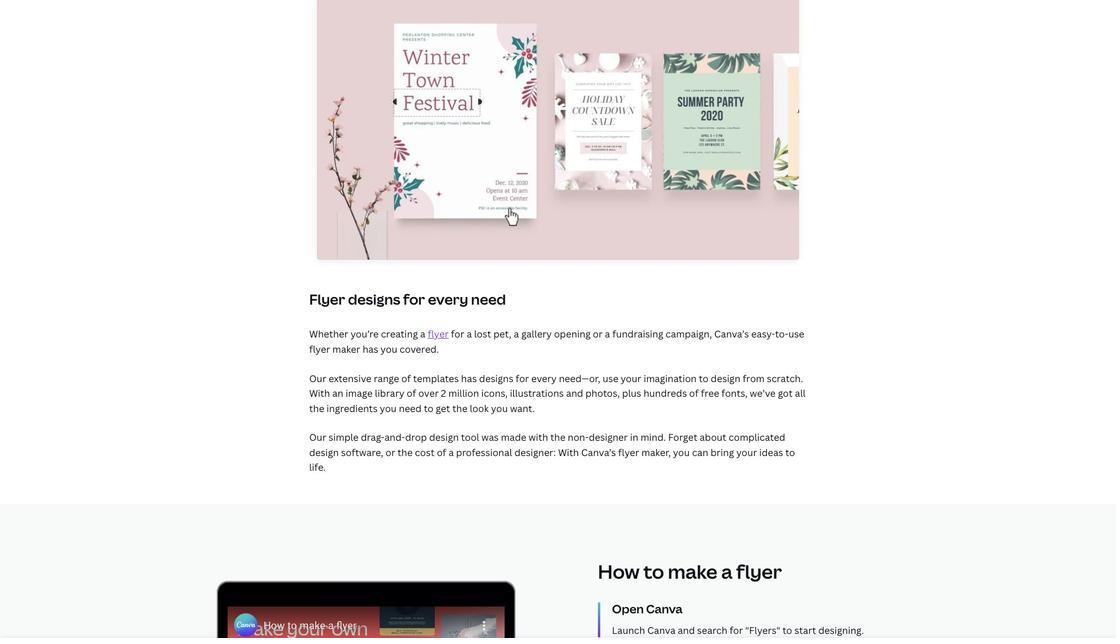 Task type: locate. For each thing, give the bounding box(es) containing it.
canva right open
[[646, 601, 683, 617]]

0 horizontal spatial or
[[386, 446, 395, 459]]

or down and-
[[386, 446, 395, 459]]

or inside for a lost pet, a gallery opening or a fundraising campaign, canva's easy-to-use flyer maker has you covered.
[[593, 328, 603, 341]]

1 vertical spatial designs
[[479, 372, 514, 385]]

lost
[[474, 328, 491, 341]]

need up lost
[[471, 289, 506, 309]]

1 vertical spatial has
[[461, 372, 477, 385]]

1 horizontal spatial or
[[593, 328, 603, 341]]

0 vertical spatial need
[[471, 289, 506, 309]]

canva's
[[714, 328, 749, 341], [581, 446, 616, 459]]

our extensive range of templates has designs for every need—or, use your imagination to design from scratch. with an image library of over 2 million icons, illustrations and photos, plus hundreds of free fonts, we've got all the ingredients you need to get the look you want.
[[309, 372, 806, 415]]

0 vertical spatial design
[[711, 372, 741, 385]]

opening
[[554, 328, 591, 341]]

1 vertical spatial every
[[532, 372, 557, 385]]

designs up whether you're creating a flyer
[[348, 289, 400, 309]]

1 vertical spatial or
[[386, 446, 395, 459]]

in
[[630, 431, 639, 444]]

flyer designs for every need
[[309, 289, 506, 309]]

make
[[668, 559, 718, 584]]

0 vertical spatial with
[[309, 387, 330, 400]]

canva's down designer
[[581, 446, 616, 459]]

flyer link
[[428, 328, 449, 341]]

complicated
[[729, 431, 786, 444]]

1 vertical spatial our
[[309, 431, 326, 444]]

simple
[[329, 431, 359, 444]]

0 vertical spatial our
[[309, 372, 326, 385]]

our
[[309, 372, 326, 385], [309, 431, 326, 444]]

design inside our extensive range of templates has designs for every need—or, use your imagination to design from scratch. with an image library of over 2 million icons, illustrations and photos, plus hundreds of free fonts, we've got all the ingredients you need to get the look you want.
[[711, 372, 741, 385]]

whether
[[309, 328, 348, 341]]

your up plus
[[621, 372, 642, 385]]

every
[[428, 289, 468, 309], [532, 372, 557, 385]]

design up the fonts,
[[711, 372, 741, 385]]

has up million
[[461, 372, 477, 385]]

with left an
[[309, 387, 330, 400]]

flyer inside our simple drag-and-drop design tool was made with the non-designer in mind. forget about complicated design software, or the cost of a professional designer: with canva's flyer maker, you can bring your ideas to life.
[[618, 446, 639, 459]]

can
[[692, 446, 709, 459]]

designer
[[589, 431, 628, 444]]

flyer inside for a lost pet, a gallery opening or a fundraising campaign, canva's easy-to-use flyer maker has you covered.
[[309, 343, 330, 356]]

and inside our extensive range of templates has designs for every need—or, use your imagination to design from scratch. with an image library of over 2 million icons, illustrations and photos, plus hundreds of free fonts, we've got all the ingredients you need to get the look you want.
[[566, 387, 583, 400]]

imagination
[[644, 372, 697, 385]]

0 vertical spatial and
[[566, 387, 583, 400]]

canva for launch
[[648, 624, 676, 637]]

1 horizontal spatial use
[[789, 328, 805, 341]]

designs inside our extensive range of templates has designs for every need—or, use your imagination to design from scratch. with an image library of over 2 million icons, illustrations and photos, plus hundreds of free fonts, we've got all the ingredients you need to get the look you want.
[[479, 372, 514, 385]]

has
[[363, 343, 378, 356], [461, 372, 477, 385]]

with inside our extensive range of templates has designs for every need—or, use your imagination to design from scratch. with an image library of over 2 million icons, illustrations and photos, plus hundreds of free fonts, we've got all the ingredients you need to get the look you want.
[[309, 387, 330, 400]]

bring
[[711, 446, 734, 459]]

made
[[501, 431, 527, 444]]

1 horizontal spatial has
[[461, 372, 477, 385]]

designs up icons,
[[479, 372, 514, 385]]

the right with
[[551, 431, 566, 444]]

design up "cost"
[[429, 431, 459, 444]]

0 horizontal spatial need
[[399, 402, 422, 415]]

0 vertical spatial canva's
[[714, 328, 749, 341]]

1 horizontal spatial your
[[737, 446, 757, 459]]

about
[[700, 431, 727, 444]]

for
[[403, 289, 425, 309], [451, 328, 464, 341], [516, 372, 529, 385], [730, 624, 743, 637]]

1 horizontal spatial with
[[558, 446, 579, 459]]

canva
[[646, 601, 683, 617], [648, 624, 676, 637]]

of left over
[[407, 387, 416, 400]]

plus
[[622, 387, 642, 400]]

0 horizontal spatial every
[[428, 289, 468, 309]]

or
[[593, 328, 603, 341], [386, 446, 395, 459]]

1 horizontal spatial designs
[[479, 372, 514, 385]]

use right easy-
[[789, 328, 805, 341]]

1 horizontal spatial every
[[532, 372, 557, 385]]

flyer
[[428, 328, 449, 341], [309, 343, 330, 356], [618, 446, 639, 459], [737, 559, 782, 584]]

design up life.
[[309, 446, 339, 459]]

1 horizontal spatial design
[[429, 431, 459, 444]]

we've
[[750, 387, 776, 400]]

our simple drag-and-drop design tool was made with the non-designer in mind. forget about complicated design software, or the cost of a professional designer: with canva's flyer maker, you can bring your ideas to life.
[[309, 431, 795, 474]]

of right "cost"
[[437, 446, 446, 459]]

our inside our simple drag-and-drop design tool was made with the non-designer in mind. forget about complicated design software, or the cost of a professional designer: with canva's flyer maker, you can bring your ideas to life.
[[309, 431, 326, 444]]

and down need—or,
[[566, 387, 583, 400]]

every up illustrations
[[532, 372, 557, 385]]

a
[[420, 328, 426, 341], [467, 328, 472, 341], [514, 328, 519, 341], [605, 328, 610, 341], [449, 446, 454, 459], [722, 559, 733, 584]]

1 vertical spatial your
[[737, 446, 757, 459]]

non-
[[568, 431, 589, 444]]

1 vertical spatial canva's
[[581, 446, 616, 459]]

1 our from the top
[[309, 372, 326, 385]]

and left search
[[678, 624, 695, 637]]

2 our from the top
[[309, 431, 326, 444]]

1 horizontal spatial canva's
[[714, 328, 749, 341]]

1 horizontal spatial need
[[471, 289, 506, 309]]

your inside our simple drag-and-drop design tool was made with the non-designer in mind. forget about complicated design software, or the cost of a professional designer: with canva's flyer maker, you can bring your ideas to life.
[[737, 446, 757, 459]]

software,
[[341, 446, 383, 459]]

or right "opening"
[[593, 328, 603, 341]]

to up free
[[699, 372, 709, 385]]

2 horizontal spatial design
[[711, 372, 741, 385]]

use up photos,
[[603, 372, 619, 385]]

library
[[375, 387, 405, 400]]

0 horizontal spatial your
[[621, 372, 642, 385]]

1 vertical spatial and
[[678, 624, 695, 637]]

0 vertical spatial has
[[363, 343, 378, 356]]

for inside our extensive range of templates has designs for every need—or, use your imagination to design from scratch. with an image library of over 2 million icons, illustrations and photos, plus hundreds of free fonts, we've got all the ingredients you need to get the look you want.
[[516, 372, 529, 385]]

of
[[402, 372, 411, 385], [407, 387, 416, 400], [689, 387, 699, 400], [437, 446, 446, 459]]

canva down open canva
[[648, 624, 676, 637]]

0 vertical spatial use
[[789, 328, 805, 341]]

0 horizontal spatial with
[[309, 387, 330, 400]]

tool
[[461, 431, 479, 444]]

with inside our simple drag-and-drop design tool was made with the non-designer in mind. forget about complicated design software, or the cost of a professional designer: with canva's flyer maker, you can bring your ideas to life.
[[558, 446, 579, 459]]

with down non-
[[558, 446, 579, 459]]

your down complicated
[[737, 446, 757, 459]]

0 horizontal spatial designs
[[348, 289, 400, 309]]

design
[[711, 372, 741, 385], [429, 431, 459, 444], [309, 446, 339, 459]]

0 horizontal spatial use
[[603, 372, 619, 385]]

flyer down whether
[[309, 343, 330, 356]]

our left extensive
[[309, 372, 326, 385]]

our left simple
[[309, 431, 326, 444]]

0 vertical spatial canva
[[646, 601, 683, 617]]

you down forget
[[673, 446, 690, 459]]

has down the you're
[[363, 343, 378, 356]]

to right how
[[644, 559, 664, 584]]

you
[[381, 343, 398, 356], [380, 402, 397, 415], [491, 402, 508, 415], [673, 446, 690, 459]]

a inside our simple drag-and-drop design tool was made with the non-designer in mind. forget about complicated design software, or the cost of a professional designer: with canva's flyer maker, you can bring your ideas to life.
[[449, 446, 454, 459]]

for right the flyer link
[[451, 328, 464, 341]]

0 horizontal spatial and
[[566, 387, 583, 400]]

flyer down 'in' on the bottom right
[[618, 446, 639, 459]]

1 vertical spatial use
[[603, 372, 619, 385]]

the
[[309, 402, 324, 415], [453, 402, 468, 415], [551, 431, 566, 444], [398, 446, 413, 459]]

need down over
[[399, 402, 422, 415]]

0 horizontal spatial has
[[363, 343, 378, 356]]

1 vertical spatial need
[[399, 402, 422, 415]]

with
[[309, 387, 330, 400], [558, 446, 579, 459]]

our inside our extensive range of templates has designs for every need—or, use your imagination to design from scratch. with an image library of over 2 million icons, illustrations and photos, plus hundreds of free fonts, we've got all the ingredients you need to get the look you want.
[[309, 372, 326, 385]]

canva's left easy-
[[714, 328, 749, 341]]

every up the flyer link
[[428, 289, 468, 309]]

the down and-
[[398, 446, 413, 459]]

and
[[566, 387, 583, 400], [678, 624, 695, 637]]

0 vertical spatial designs
[[348, 289, 400, 309]]

you down whether you're creating a flyer
[[381, 343, 398, 356]]

mind.
[[641, 431, 666, 444]]

has inside our extensive range of templates has designs for every need—or, use your imagination to design from scratch. with an image library of over 2 million icons, illustrations and photos, plus hundreds of free fonts, we've got all the ingredients you need to get the look you want.
[[461, 372, 477, 385]]

icons,
[[481, 387, 508, 400]]

canva for open
[[646, 601, 683, 617]]

drop
[[405, 431, 427, 444]]

the left ingredients
[[309, 402, 324, 415]]

fonts,
[[722, 387, 748, 400]]

for up illustrations
[[516, 372, 529, 385]]

to
[[699, 372, 709, 385], [424, 402, 434, 415], [786, 446, 795, 459], [644, 559, 664, 584], [783, 624, 793, 637]]

you inside for a lost pet, a gallery opening or a fundraising campaign, canva's easy-to-use flyer maker has you covered.
[[381, 343, 398, 356]]

open canva
[[612, 601, 683, 617]]

the down million
[[453, 402, 468, 415]]

a right "cost"
[[449, 446, 454, 459]]

open
[[612, 601, 644, 617]]

whether you're creating a flyer
[[309, 328, 449, 341]]

1 vertical spatial with
[[558, 446, 579, 459]]

range
[[374, 372, 399, 385]]

0 vertical spatial your
[[621, 372, 642, 385]]

use
[[789, 328, 805, 341], [603, 372, 619, 385]]

0 vertical spatial or
[[593, 328, 603, 341]]

was
[[482, 431, 499, 444]]

1 vertical spatial canva
[[648, 624, 676, 637]]

0 horizontal spatial design
[[309, 446, 339, 459]]

over
[[419, 387, 439, 400]]

to right ideas
[[786, 446, 795, 459]]

0 horizontal spatial canva's
[[581, 446, 616, 459]]

you down library
[[380, 402, 397, 415]]

for up creating
[[403, 289, 425, 309]]

need
[[471, 289, 506, 309], [399, 402, 422, 415]]

your
[[621, 372, 642, 385], [737, 446, 757, 459]]



Task type: vqa. For each thing, say whether or not it's contained in the screenshot.
Team 1 element within Switch to another team button
no



Task type: describe. For each thing, give the bounding box(es) containing it.
use inside our extensive range of templates has designs for every need—or, use your imagination to design from scratch. with an image library of over 2 million icons, illustrations and photos, plus hundreds of free fonts, we've got all the ingredients you need to get the look you want.
[[603, 372, 619, 385]]

for right search
[[730, 624, 743, 637]]

use inside for a lost pet, a gallery opening or a fundraising campaign, canva's easy-to-use flyer maker has you covered.
[[789, 328, 805, 341]]

flyer up open canva dropdown button
[[737, 559, 782, 584]]

scratch.
[[767, 372, 803, 385]]

maker,
[[642, 446, 671, 459]]

life.
[[309, 461, 326, 474]]

professional
[[456, 446, 512, 459]]

cost
[[415, 446, 435, 459]]

1 vertical spatial design
[[429, 431, 459, 444]]

you're
[[351, 328, 379, 341]]

creating
[[381, 328, 418, 341]]

of right range
[[402, 372, 411, 385]]

our for our simple drag-and-drop design tool was made with the non-designer in mind. forget about complicated design software, or the cost of a professional designer: with canva's flyer maker, you can bring your ideas to life.
[[309, 431, 326, 444]]

you down icons,
[[491, 402, 508, 415]]

easy-
[[752, 328, 775, 341]]

a left the flyer link
[[420, 328, 426, 341]]

a right make
[[722, 559, 733, 584]]

your inside our extensive range of templates has designs for every need—or, use your imagination to design from scratch. with an image library of over 2 million icons, illustrations and photos, plus hundreds of free fonts, we've got all the ingredients you need to get the look you want.
[[621, 372, 642, 385]]

drag-
[[361, 431, 385, 444]]

hundreds
[[644, 387, 687, 400]]

canva's inside our simple drag-and-drop design tool was made with the non-designer in mind. forget about complicated design software, or the cost of a professional designer: with canva's flyer maker, you can bring your ideas to life.
[[581, 446, 616, 459]]

flyer up covered.
[[428, 328, 449, 341]]

flyers image
[[309, 0, 807, 267]]

a left lost
[[467, 328, 472, 341]]

for a lost pet, a gallery opening or a fundraising campaign, canva's easy-to-use flyer maker has you covered.
[[309, 328, 805, 356]]

want.
[[510, 402, 535, 415]]

or inside our simple drag-and-drop design tool was made with the non-designer in mind. forget about complicated design software, or the cost of a professional designer: with canva's flyer maker, you can bring your ideas to life.
[[386, 446, 395, 459]]

launch
[[612, 624, 645, 637]]

forget
[[668, 431, 698, 444]]

free
[[701, 387, 720, 400]]

from
[[743, 372, 765, 385]]

how to make a flyer
[[598, 559, 782, 584]]

all
[[795, 387, 806, 400]]

million
[[449, 387, 479, 400]]

open canva button
[[612, 601, 935, 617]]

ingredients
[[327, 402, 378, 415]]

flyer
[[309, 289, 345, 309]]

maker
[[333, 343, 360, 356]]

covered.
[[400, 343, 439, 356]]

has inside for a lost pet, a gallery opening or a fundraising campaign, canva's easy-to-use flyer maker has you covered.
[[363, 343, 378, 356]]

with
[[529, 431, 548, 444]]

to-
[[775, 328, 789, 341]]

fundraising
[[613, 328, 664, 341]]

of left free
[[689, 387, 699, 400]]

designer:
[[515, 446, 556, 459]]

campaign,
[[666, 328, 712, 341]]

every inside our extensive range of templates has designs for every need—or, use your imagination to design from scratch. with an image library of over 2 million icons, illustrations and photos, plus hundreds of free fonts, we've got all the ingredients you need to get the look you want.
[[532, 372, 557, 385]]

our for our extensive range of templates has designs for every need—or, use your imagination to design from scratch. with an image library of over 2 million icons, illustrations and photos, plus hundreds of free fonts, we've got all the ingredients you need to get the look you want.
[[309, 372, 326, 385]]

an
[[332, 387, 344, 400]]

designing.
[[819, 624, 864, 637]]

"flyers"
[[746, 624, 781, 637]]

of inside our simple drag-and-drop design tool was made with the non-designer in mind. forget about complicated design software, or the cost of a professional designer: with canva's flyer maker, you can bring your ideas to life.
[[437, 446, 446, 459]]

illustrations
[[510, 387, 564, 400]]

to left 'start'
[[783, 624, 793, 637]]

image
[[346, 387, 373, 400]]

a left fundraising
[[605, 328, 610, 341]]

gallery
[[522, 328, 552, 341]]

look
[[470, 402, 489, 415]]

and-
[[385, 431, 405, 444]]

templates
[[413, 372, 459, 385]]

canva's inside for a lost pet, a gallery opening or a fundraising campaign, canva's easy-to-use flyer maker has you covered.
[[714, 328, 749, 341]]

2
[[441, 387, 446, 400]]

extensive
[[329, 372, 372, 385]]

got
[[778, 387, 793, 400]]

photos,
[[586, 387, 620, 400]]

to left get
[[424, 402, 434, 415]]

need—or,
[[559, 372, 601, 385]]

for inside for a lost pet, a gallery opening or a fundraising campaign, canva's easy-to-use flyer maker has you covered.
[[451, 328, 464, 341]]

1 horizontal spatial and
[[678, 624, 695, 637]]

pet,
[[494, 328, 512, 341]]

to inside our simple drag-and-drop design tool was made with the non-designer in mind. forget about complicated design software, or the cost of a professional designer: with canva's flyer maker, you can bring your ideas to life.
[[786, 446, 795, 459]]

launch canva and search for "flyers" to start designing.
[[612, 624, 864, 637]]

start
[[795, 624, 816, 637]]

a right pet,
[[514, 328, 519, 341]]

0 vertical spatial every
[[428, 289, 468, 309]]

2 vertical spatial design
[[309, 446, 339, 459]]

need inside our extensive range of templates has designs for every need—or, use your imagination to design from scratch. with an image library of over 2 million icons, illustrations and photos, plus hundreds of free fonts, we've got all the ingredients you need to get the look you want.
[[399, 402, 422, 415]]

get
[[436, 402, 450, 415]]

you inside our simple drag-and-drop design tool was made with the non-designer in mind. forget about complicated design software, or the cost of a professional designer: with canva's flyer maker, you can bring your ideas to life.
[[673, 446, 690, 459]]

ideas
[[760, 446, 784, 459]]

search
[[697, 624, 728, 637]]

how
[[598, 559, 640, 584]]



